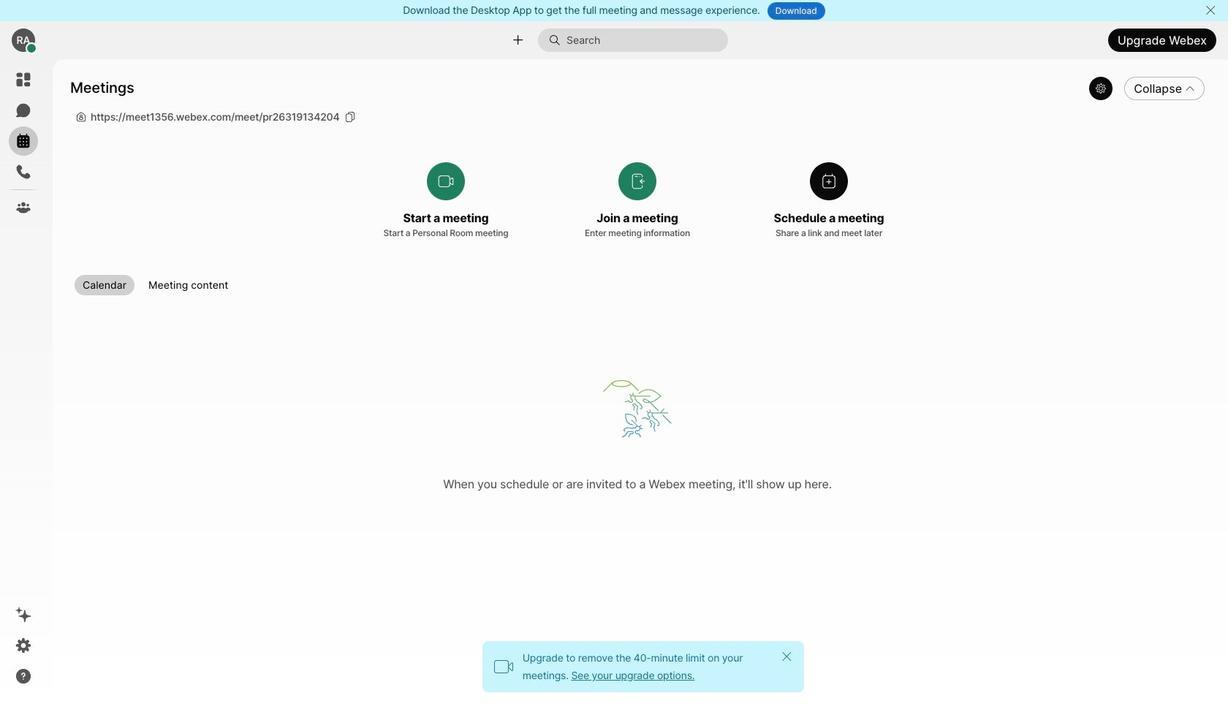 Task type: vqa. For each thing, say whether or not it's contained in the screenshot.
Appearance tab at left
no



Task type: describe. For each thing, give the bounding box(es) containing it.
camera_28 image
[[494, 657, 514, 677]]

0 vertical spatial cancel_16 image
[[1205, 4, 1217, 16]]



Task type: locate. For each thing, give the bounding box(es) containing it.
cancel_16 image
[[1205, 4, 1217, 16], [781, 651, 793, 663]]

webex tab list
[[9, 65, 38, 222]]

navigation
[[0, 59, 47, 704]]

1 horizontal spatial cancel_16 image
[[1205, 4, 1217, 16]]

1 vertical spatial cancel_16 image
[[781, 651, 793, 663]]

0 horizontal spatial cancel_16 image
[[781, 651, 793, 663]]



